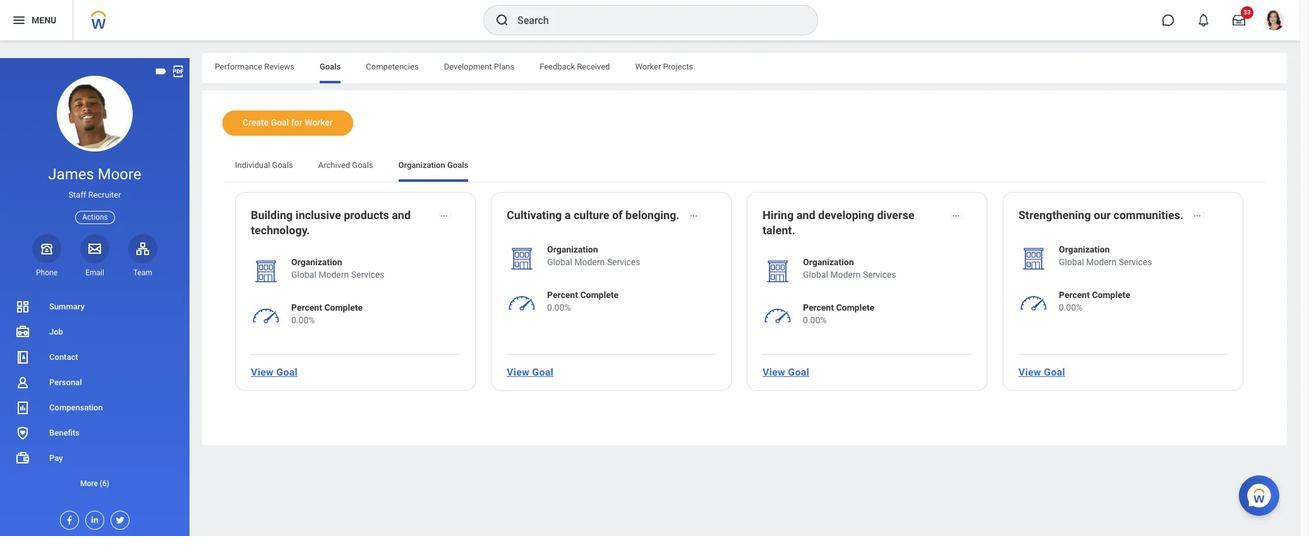 Task type: describe. For each thing, give the bounding box(es) containing it.
staff
[[68, 190, 86, 200]]

0.00% for a
[[547, 303, 571, 313]]

organization for of
[[547, 245, 598, 255]]

33
[[1244, 9, 1251, 16]]

building
[[251, 209, 293, 222]]

for
[[291, 118, 303, 128]]

global for inclusive
[[291, 270, 316, 280]]

complete for products
[[324, 303, 363, 313]]

actions button
[[75, 211, 115, 224]]

organization for diverse
[[803, 257, 854, 267]]

goals for archived goals
[[352, 161, 373, 170]]

goal inside create goal for worker button
[[271, 118, 289, 128]]

our
[[1094, 209, 1111, 222]]

percent for a
[[547, 290, 578, 300]]

0.00% for and
[[803, 315, 827, 325]]

products
[[344, 209, 389, 222]]

create goal for worker
[[243, 118, 333, 128]]

global modern services element for products
[[291, 269, 385, 281]]

(6)
[[100, 480, 109, 488]]

cultivating a culture of belonging. element
[[507, 208, 680, 226]]

4 view goal button from the left
[[1014, 360, 1071, 385]]

facebook image
[[61, 512, 75, 526]]

create
[[243, 118, 269, 128]]

search image
[[495, 13, 510, 28]]

individual goals
[[235, 161, 293, 170]]

building inclusive products and technology.
[[251, 209, 411, 237]]

more (6) button
[[0, 471, 190, 497]]

view goal button for talent.
[[758, 360, 815, 385]]

culture
[[574, 209, 609, 222]]

more (6)
[[80, 480, 109, 488]]

view goal for talent.
[[763, 366, 810, 378]]

33 button
[[1225, 6, 1254, 34]]

goal for talent.
[[788, 366, 810, 378]]

complete for developing
[[836, 303, 875, 313]]

reviews
[[264, 62, 294, 71]]

0.00% element for inclusive
[[291, 314, 363, 327]]

services for products
[[351, 270, 385, 280]]

contact link
[[0, 345, 190, 370]]

create goal for worker button
[[222, 111, 353, 136]]

performance
[[215, 62, 262, 71]]

related actions image
[[1193, 212, 1202, 220]]

related actions image for cultivating a culture of belonging.
[[689, 212, 698, 220]]

inclusive
[[296, 209, 341, 222]]

development plans
[[444, 62, 515, 71]]

organization global modern services for culture
[[547, 245, 640, 267]]

modern for products
[[319, 270, 349, 280]]

team james moore element
[[128, 268, 157, 278]]

diverse
[[877, 209, 915, 222]]

hiring and developing diverse talent.
[[763, 209, 915, 237]]

percent for inclusive
[[291, 303, 322, 313]]

compensation
[[49, 403, 103, 413]]

summary
[[49, 302, 85, 312]]

complete for culture
[[580, 290, 619, 300]]

twitter image
[[111, 512, 125, 526]]

organization global modern services for developing
[[803, 257, 896, 280]]

benefits image
[[15, 426, 30, 441]]

tab list for cultivating a culture of belonging.
[[222, 152, 1267, 182]]

plans
[[494, 62, 515, 71]]

goals for individual goals
[[272, 161, 293, 170]]

personal image
[[15, 375, 30, 391]]

a
[[565, 209, 571, 222]]

compensation image
[[15, 401, 30, 416]]

summary image
[[15, 300, 30, 315]]

global modern services element for developing
[[803, 269, 896, 281]]

projects
[[663, 62, 693, 71]]

phone button
[[32, 234, 61, 278]]

contact
[[49, 353, 78, 362]]

complete for communities.
[[1092, 290, 1131, 300]]

linkedin image
[[86, 512, 100, 525]]

tab list for individual goals
[[202, 53, 1287, 83]]

archived goals
[[318, 161, 373, 170]]

development
[[444, 62, 492, 71]]

team
[[133, 268, 152, 277]]

job link
[[0, 320, 190, 345]]

competencies
[[366, 62, 419, 71]]

archived
[[318, 161, 350, 170]]

benefits
[[49, 428, 80, 438]]

and inside the building inclusive products and technology.
[[392, 209, 411, 222]]

list containing summary
[[0, 294, 190, 497]]

navigation pane region
[[0, 58, 190, 537]]

0 vertical spatial worker
[[635, 62, 661, 71]]

global modern services element for culture
[[547, 256, 640, 269]]



Task type: vqa. For each thing, say whether or not it's contained in the screenshot.
0.00% for and
yes



Task type: locate. For each thing, give the bounding box(es) containing it.
phone james moore element
[[32, 268, 61, 278]]

percent
[[547, 290, 578, 300], [1059, 290, 1090, 300], [291, 303, 322, 313], [803, 303, 834, 313]]

global modern services element for communities.
[[1059, 256, 1152, 269]]

services down 'hiring and developing diverse talent.' element
[[863, 270, 896, 280]]

strengthening our communities. element
[[1019, 208, 1184, 226]]

view
[[251, 366, 274, 378], [507, 366, 530, 378], [763, 366, 786, 378], [1019, 366, 1042, 378]]

menu button
[[0, 0, 73, 40]]

moore
[[98, 166, 141, 183]]

percent complete 0.00% for our
[[1059, 290, 1131, 313]]

tab list containing individual goals
[[222, 152, 1267, 182]]

and
[[392, 209, 411, 222], [797, 209, 816, 222]]

0.00% element
[[547, 301, 619, 314], [1059, 301, 1131, 314], [291, 314, 363, 327], [803, 314, 875, 327]]

view goal button for belonging.
[[502, 360, 559, 385]]

communities.
[[1114, 209, 1184, 222]]

percent for our
[[1059, 290, 1090, 300]]

organization global modern services down 'hiring and developing diverse talent.' element
[[803, 257, 896, 280]]

complete
[[580, 290, 619, 300], [1092, 290, 1131, 300], [324, 303, 363, 313], [836, 303, 875, 313]]

1 horizontal spatial and
[[797, 209, 816, 222]]

email james moore element
[[80, 268, 109, 278]]

0.00% element for a
[[547, 301, 619, 314]]

inbox large image
[[1233, 14, 1246, 27]]

tag image
[[154, 64, 168, 78]]

tab list
[[202, 53, 1287, 83], [222, 152, 1267, 182]]

2 horizontal spatial related actions image
[[952, 212, 961, 220]]

services for communities.
[[1119, 257, 1152, 267]]

view for talent.
[[763, 366, 786, 378]]

global down strengthening
[[1059, 257, 1084, 267]]

organization global modern services down cultivating a culture of belonging. element
[[547, 245, 640, 267]]

1 vertical spatial tab list
[[222, 152, 1267, 182]]

organization global modern services for communities.
[[1059, 245, 1152, 267]]

services down communities.
[[1119, 257, 1152, 267]]

global modern services element
[[547, 256, 640, 269], [1059, 256, 1152, 269], [291, 269, 385, 281], [803, 269, 896, 281]]

organization goals
[[398, 161, 468, 170]]

feedback
[[540, 62, 575, 71]]

global for our
[[1059, 257, 1084, 267]]

2 view goal button from the left
[[502, 360, 559, 385]]

list
[[0, 294, 190, 497]]

compensation link
[[0, 396, 190, 421]]

0.00% for our
[[1059, 303, 1083, 313]]

services
[[607, 257, 640, 267], [1119, 257, 1152, 267], [351, 270, 385, 280], [863, 270, 896, 280]]

building inclusive products and technology. element
[[251, 208, 430, 241]]

global modern services element down the building inclusive products and technology. element
[[291, 269, 385, 281]]

0 vertical spatial tab list
[[202, 53, 1287, 83]]

view goal button for technology.
[[246, 360, 303, 385]]

goal
[[271, 118, 289, 128], [276, 366, 298, 378], [532, 366, 554, 378], [788, 366, 810, 378], [1044, 366, 1066, 378]]

0 horizontal spatial worker
[[305, 118, 333, 128]]

0.00% element for our
[[1059, 301, 1131, 314]]

notifications large image
[[1198, 14, 1210, 27]]

goal for belonging.
[[532, 366, 554, 378]]

3 related actions image from the left
[[952, 212, 961, 220]]

phone
[[36, 268, 58, 277]]

email button
[[80, 234, 109, 278]]

cultivating a culture of belonging.
[[507, 209, 680, 222]]

worker projects
[[635, 62, 693, 71]]

organization global modern services down the strengthening our communities. element
[[1059, 245, 1152, 267]]

staff recruiter
[[68, 190, 121, 200]]

services down of
[[607, 257, 640, 267]]

modern for culture
[[575, 257, 605, 267]]

tab list containing performance reviews
[[202, 53, 1287, 83]]

modern down the strengthening our communities. element
[[1087, 257, 1117, 267]]

global modern services element down 'hiring and developing diverse talent.' element
[[803, 269, 896, 281]]

4 view from the left
[[1019, 366, 1042, 378]]

related actions image right diverse at the right
[[952, 212, 961, 220]]

job image
[[15, 325, 30, 340]]

modern down 'hiring and developing diverse talent.' element
[[831, 270, 861, 280]]

2 related actions image from the left
[[689, 212, 698, 220]]

services for culture
[[607, 257, 640, 267]]

3 view goal button from the left
[[758, 360, 815, 385]]

0.00%
[[547, 303, 571, 313], [1059, 303, 1083, 313], [291, 315, 315, 325], [803, 315, 827, 325]]

organization global modern services
[[547, 245, 640, 267], [1059, 245, 1152, 267], [291, 257, 385, 280], [803, 257, 896, 280]]

global down a
[[547, 257, 572, 267]]

strengthening our communities.
[[1019, 209, 1184, 222]]

services for developing
[[863, 270, 896, 280]]

view goal for technology.
[[251, 366, 298, 378]]

organization for and
[[291, 257, 342, 267]]

3 view from the left
[[763, 366, 786, 378]]

personal link
[[0, 370, 190, 396]]

team link
[[128, 234, 157, 278]]

menu
[[32, 15, 56, 25]]

percent complete 0.00%
[[547, 290, 619, 313], [1059, 290, 1131, 313], [291, 303, 363, 325], [803, 303, 875, 325]]

view goal button
[[246, 360, 303, 385], [502, 360, 559, 385], [758, 360, 815, 385], [1014, 360, 1071, 385]]

hiring and developing diverse talent. element
[[763, 208, 942, 241]]

global modern services element down cultivating a culture of belonging. element
[[547, 256, 640, 269]]

worker inside button
[[305, 118, 333, 128]]

global for and
[[803, 270, 828, 280]]

email
[[85, 268, 104, 277]]

technology.
[[251, 224, 310, 237]]

pay image
[[15, 451, 30, 466]]

individual
[[235, 161, 270, 170]]

worker
[[635, 62, 661, 71], [305, 118, 333, 128]]

of
[[612, 209, 623, 222]]

1 and from the left
[[392, 209, 411, 222]]

view goal for belonging.
[[507, 366, 554, 378]]

related actions image for building inclusive products and technology.
[[440, 212, 449, 220]]

related actions image
[[440, 212, 449, 220], [689, 212, 698, 220], [952, 212, 961, 220]]

summary link
[[0, 294, 190, 320]]

1 view from the left
[[251, 366, 274, 378]]

personal
[[49, 378, 82, 387]]

Search Workday  search field
[[518, 6, 792, 34]]

global
[[547, 257, 572, 267], [1059, 257, 1084, 267], [291, 270, 316, 280], [803, 270, 828, 280]]

and inside hiring and developing diverse talent.
[[797, 209, 816, 222]]

percent for and
[[803, 303, 834, 313]]

view team image
[[135, 241, 150, 256]]

organization
[[398, 161, 445, 170], [547, 245, 598, 255], [1059, 245, 1110, 255], [291, 257, 342, 267], [803, 257, 854, 267]]

1 related actions image from the left
[[440, 212, 449, 220]]

strengthening
[[1019, 209, 1091, 222]]

global for a
[[547, 257, 572, 267]]

percent complete 0.00% for and
[[803, 303, 875, 325]]

mail image
[[87, 241, 102, 256]]

developing
[[818, 209, 874, 222]]

goals
[[320, 62, 341, 71], [272, 161, 293, 170], [352, 161, 373, 170], [447, 161, 468, 170]]

global down hiring and developing diverse talent.
[[803, 270, 828, 280]]

related actions image right the belonging.
[[689, 212, 698, 220]]

talent.
[[763, 224, 795, 237]]

profile logan mcneil image
[[1265, 10, 1285, 33]]

percent complete 0.00% for inclusive
[[291, 303, 363, 325]]

4 view goal from the left
[[1019, 366, 1066, 378]]

belonging.
[[626, 209, 680, 222]]

worker right for
[[305, 118, 333, 128]]

modern down the building inclusive products and technology. element
[[319, 270, 349, 280]]

job
[[49, 327, 63, 337]]

view for belonging.
[[507, 366, 530, 378]]

global modern services element down the strengthening our communities. element
[[1059, 256, 1152, 269]]

view goal
[[251, 366, 298, 378], [507, 366, 554, 378], [763, 366, 810, 378], [1019, 366, 1066, 378]]

0.00% element for and
[[803, 314, 875, 327]]

2 and from the left
[[797, 209, 816, 222]]

goals for organization goals
[[447, 161, 468, 170]]

justify image
[[11, 13, 27, 28]]

2 view from the left
[[507, 366, 530, 378]]

0 horizontal spatial and
[[392, 209, 411, 222]]

actions
[[82, 213, 108, 222]]

worker left the projects
[[635, 62, 661, 71]]

james moore
[[48, 166, 141, 183]]

percent complete 0.00% for a
[[547, 290, 619, 313]]

modern
[[575, 257, 605, 267], [1087, 257, 1117, 267], [319, 270, 349, 280], [831, 270, 861, 280]]

1 view goal from the left
[[251, 366, 298, 378]]

recruiter
[[88, 190, 121, 200]]

3 view goal from the left
[[763, 366, 810, 378]]

benefits link
[[0, 421, 190, 446]]

received
[[577, 62, 610, 71]]

james
[[48, 166, 94, 183]]

1 horizontal spatial related actions image
[[689, 212, 698, 220]]

related actions image for hiring and developing diverse talent.
[[952, 212, 961, 220]]

pay
[[49, 454, 63, 463]]

contact image
[[15, 350, 30, 365]]

1 horizontal spatial worker
[[635, 62, 661, 71]]

more
[[80, 480, 98, 488]]

goal for technology.
[[276, 366, 298, 378]]

and right products
[[392, 209, 411, 222]]

related actions image down organization goals
[[440, 212, 449, 220]]

hiring
[[763, 209, 794, 222]]

more (6) button
[[0, 476, 190, 492]]

organization global modern services for products
[[291, 257, 385, 280]]

and right hiring
[[797, 209, 816, 222]]

view for technology.
[[251, 366, 274, 378]]

feedback received
[[540, 62, 610, 71]]

0 horizontal spatial related actions image
[[440, 212, 449, 220]]

2 view goal from the left
[[507, 366, 554, 378]]

performance reviews
[[215, 62, 294, 71]]

0.00% for inclusive
[[291, 315, 315, 325]]

global down technology.
[[291, 270, 316, 280]]

pay link
[[0, 446, 190, 471]]

services down the building inclusive products and technology. element
[[351, 270, 385, 280]]

phone image
[[38, 241, 56, 256]]

modern for communities.
[[1087, 257, 1117, 267]]

1 vertical spatial worker
[[305, 118, 333, 128]]

modern down cultivating a culture of belonging. element
[[575, 257, 605, 267]]

modern for developing
[[831, 270, 861, 280]]

view printable version (pdf) image
[[171, 64, 185, 78]]

menu banner
[[0, 0, 1300, 40]]

1 view goal button from the left
[[246, 360, 303, 385]]

cultivating
[[507, 209, 562, 222]]

workday assistant region
[[1239, 471, 1285, 516]]

organization global modern services down the building inclusive products and technology. element
[[291, 257, 385, 280]]



